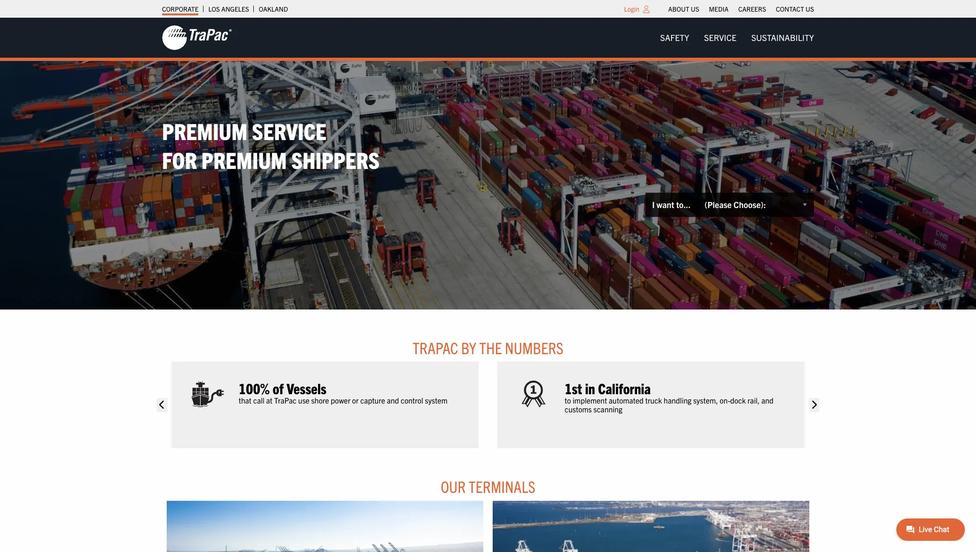 Task type: describe. For each thing, give the bounding box(es) containing it.
truck
[[646, 396, 663, 405]]

premium service for premium shippers
[[162, 116, 380, 174]]

login
[[624, 5, 640, 13]]

corporate link
[[162, 2, 199, 15]]

or
[[353, 396, 359, 405]]

for
[[162, 145, 197, 174]]

1st
[[565, 379, 583, 397]]

automated
[[609, 396, 644, 405]]

trapac
[[275, 396, 297, 405]]

vessels
[[287, 379, 327, 397]]

contact
[[776, 5, 805, 13]]

system
[[425, 396, 448, 405]]

want
[[657, 200, 675, 210]]

100%
[[239, 379, 270, 397]]

corporate image
[[162, 25, 232, 51]]

corporate
[[162, 5, 199, 13]]

contact us link
[[776, 2, 815, 15]]

to...
[[677, 200, 691, 210]]

i want to...
[[653, 200, 691, 210]]

our terminals
[[441, 477, 536, 497]]

los angeles link
[[208, 2, 249, 15]]

service link
[[697, 28, 744, 47]]

dock
[[731, 396, 747, 405]]

trapac
[[413, 338, 458, 358]]

implement
[[573, 396, 608, 405]]

on-
[[720, 396, 731, 405]]

oakland
[[259, 5, 288, 13]]

capture
[[361, 396, 386, 405]]

control
[[401, 396, 424, 405]]

main content containing trapac by the numbers
[[153, 338, 824, 553]]

customs
[[565, 405, 592, 414]]

los angeles
[[208, 5, 249, 13]]

about us
[[669, 5, 700, 13]]

trapac by the numbers
[[413, 338, 564, 358]]

of
[[273, 379, 284, 397]]

sustainability link
[[744, 28, 822, 47]]

safety link
[[653, 28, 697, 47]]

system,
[[694, 396, 719, 405]]



Task type: vqa. For each thing, say whether or not it's contained in the screenshot.
1st the Report a map error from the top
no



Task type: locate. For each thing, give the bounding box(es) containing it.
media
[[709, 5, 729, 13]]

1 vertical spatial menu bar
[[653, 28, 822, 47]]

100% of vessels that call at trapac use shore power or capture and control system
[[239, 379, 448, 405]]

1 vertical spatial service
[[252, 116, 327, 145]]

and
[[387, 396, 399, 405], [762, 396, 774, 405]]

california
[[599, 379, 651, 397]]

terminals
[[469, 477, 536, 497]]

that
[[239, 396, 252, 405]]

us right contact at top
[[806, 5, 815, 13]]

us
[[691, 5, 700, 13], [806, 5, 815, 13]]

login link
[[624, 5, 640, 13]]

premium
[[162, 116, 248, 145], [202, 145, 287, 174]]

los
[[208, 5, 220, 13]]

by
[[461, 338, 477, 358]]

sustainability
[[752, 32, 815, 43]]

light image
[[644, 6, 650, 13]]

and left control
[[387, 396, 399, 405]]

the
[[480, 338, 502, 358]]

angeles
[[222, 5, 249, 13]]

0 horizontal spatial us
[[691, 5, 700, 13]]

menu bar down careers link
[[653, 28, 822, 47]]

0 vertical spatial premium
[[162, 116, 248, 145]]

and for 1st in california
[[762, 396, 774, 405]]

numbers
[[505, 338, 564, 358]]

1 us from the left
[[691, 5, 700, 13]]

our
[[441, 477, 466, 497]]

0 horizontal spatial service
[[252, 116, 327, 145]]

about
[[669, 5, 690, 13]]

menu bar containing safety
[[653, 28, 822, 47]]

and inside the 100% of vessels that call at trapac use shore power or capture and control system
[[387, 396, 399, 405]]

careers link
[[739, 2, 767, 15]]

1 and from the left
[[387, 396, 399, 405]]

solid image
[[157, 398, 167, 412]]

media link
[[709, 2, 729, 15]]

scanning
[[594, 405, 623, 414]]

0 vertical spatial menu bar
[[664, 2, 819, 15]]

us right about
[[691, 5, 700, 13]]

and inside 1st in california to implement automated truck handling system, on-dock rail, and customs scanning
[[762, 396, 774, 405]]

contact us
[[776, 5, 815, 13]]

us inside contact us link
[[806, 5, 815, 13]]

power
[[331, 396, 351, 405]]

rail,
[[748, 396, 760, 405]]

service inside premium service for premium shippers
[[252, 116, 327, 145]]

menu bar up service 'link'
[[664, 2, 819, 15]]

menu bar
[[664, 2, 819, 15], [653, 28, 822, 47]]

2 and from the left
[[762, 396, 774, 405]]

about us link
[[669, 2, 700, 15]]

main content
[[153, 338, 824, 553]]

us for about us
[[691, 5, 700, 13]]

shore
[[312, 396, 329, 405]]

shippers
[[292, 145, 380, 174]]

1 horizontal spatial service
[[705, 32, 737, 43]]

handling
[[664, 396, 692, 405]]

in
[[586, 379, 596, 397]]

to
[[565, 396, 572, 405]]

2 us from the left
[[806, 5, 815, 13]]

oakland link
[[259, 2, 288, 15]]

use
[[299, 396, 310, 405]]

us for contact us
[[806, 5, 815, 13]]

menu bar containing about us
[[664, 2, 819, 15]]

0 vertical spatial service
[[705, 32, 737, 43]]

careers
[[739, 5, 767, 13]]

at
[[267, 396, 273, 405]]

0 horizontal spatial and
[[387, 396, 399, 405]]

1 horizontal spatial and
[[762, 396, 774, 405]]

service
[[705, 32, 737, 43], [252, 116, 327, 145]]

and for 100% of vessels
[[387, 396, 399, 405]]

and right rail,
[[762, 396, 774, 405]]

service inside 'link'
[[705, 32, 737, 43]]

1 vertical spatial premium
[[202, 145, 287, 174]]

call
[[254, 396, 265, 405]]

i
[[653, 200, 655, 210]]

us inside about us link
[[691, 5, 700, 13]]

1st in california to implement automated truck handling system, on-dock rail, and customs scanning
[[565, 379, 774, 414]]

safety
[[661, 32, 690, 43]]

1 horizontal spatial us
[[806, 5, 815, 13]]



